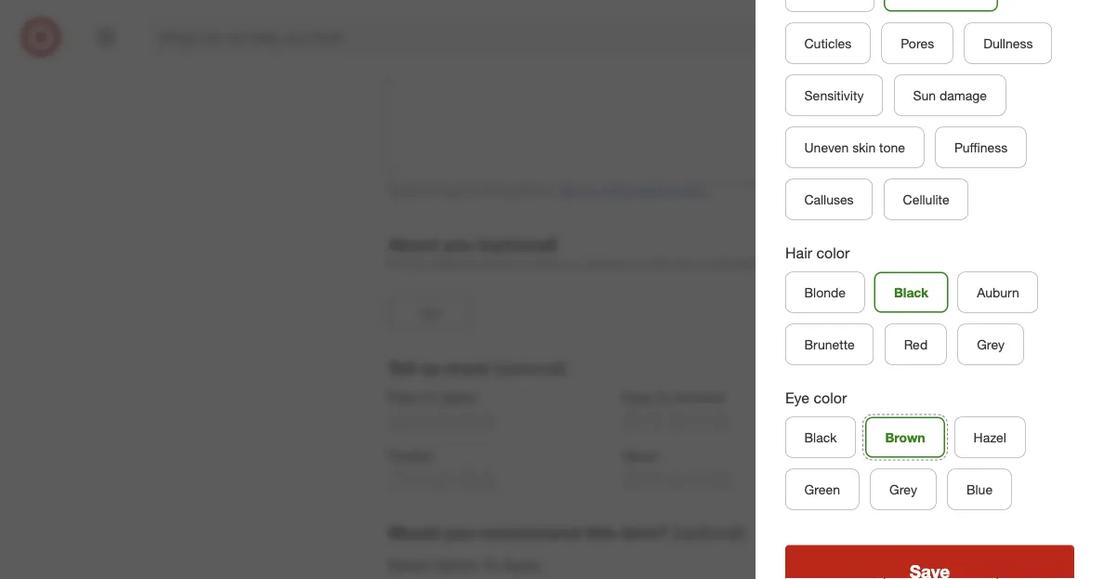 Task type: describe. For each thing, give the bounding box(es) containing it.
cellulite button
[[884, 180, 969, 220]]

uneven
[[805, 140, 849, 156]]

select option to apply
[[388, 557, 541, 575]]

skin
[[853, 140, 876, 156]]

tell
[[388, 357, 416, 378]]

other
[[786, 257, 812, 270]]

add
[[419, 305, 439, 319]]

about you (optional) provide additional details to make your experience of this item more relevant to other guests
[[388, 234, 848, 270]]

us
[[421, 357, 441, 378]]

would
[[388, 522, 440, 543]]

hair
[[786, 245, 813, 263]]

puffiness button
[[936, 127, 1027, 168]]

is
[[471, 185, 479, 199]]

easy to apply
[[388, 388, 477, 406]]

easy to remove
[[622, 388, 724, 406]]

writing
[[597, 185, 630, 199]]

auburn
[[977, 285, 1020, 301]]

0 horizontal spatial grey button
[[871, 470, 937, 511]]

cuticles
[[805, 35, 852, 52]]

reviews
[[670, 185, 708, 199]]

add button
[[388, 298, 470, 327]]

grey for left grey button
[[890, 482, 918, 498]]

you for would
[[445, 522, 475, 543]]

2 vertical spatial (optional)
[[673, 522, 746, 543]]

pores
[[901, 35, 935, 52]]

(optional) inside about you (optional) provide additional details to make your experience of this item more relevant to other guests
[[479, 234, 557, 255]]

blonde button
[[786, 273, 865, 313]]

length
[[437, 185, 468, 199]]

brown
[[886, 430, 926, 446]]

to left make
[[516, 257, 526, 270]]

0 vertical spatial grey button
[[958, 325, 1024, 365]]

minimum length is 20 characters. tips for writing helpful reviews
[[388, 185, 708, 199]]

calluses button
[[786, 180, 873, 220]]

apply
[[503, 557, 541, 575]]

red button
[[885, 325, 947, 365]]

this inside about you (optional) provide additional details to make your experience of this item more relevant to other guests
[[656, 257, 674, 270]]

1 vertical spatial (optional)
[[494, 357, 567, 378]]

search button
[[856, 17, 901, 61]]

additional
[[429, 257, 477, 270]]

experience
[[584, 257, 640, 270]]

green
[[805, 482, 841, 498]]

helpful
[[634, 185, 667, 199]]

1 horizontal spatial black
[[895, 285, 929, 301]]

sensitivity button
[[786, 75, 883, 116]]

remove
[[675, 388, 724, 406]]

red
[[905, 337, 928, 353]]

green button
[[786, 470, 860, 511]]

damage
[[940, 87, 988, 104]]

characters.
[[498, 185, 553, 199]]

tell us more (optional)
[[388, 357, 567, 378]]

value
[[622, 446, 658, 465]]

provide
[[388, 257, 426, 270]]

dullness
[[984, 35, 1033, 52]]

more inside about you (optional) provide additional details to make your experience of this item more relevant to other guests
[[702, 257, 727, 270]]

cuticles button
[[786, 23, 871, 64]]

easy for easy to remove
[[622, 388, 654, 406]]

sensitivity
[[805, 87, 864, 104]]

0 horizontal spatial black
[[805, 430, 837, 446]]



Task type: locate. For each thing, give the bounding box(es) containing it.
you for about
[[443, 234, 474, 255]]

dialog
[[756, 0, 1105, 579]]

black down eye color
[[805, 430, 837, 446]]

0 vertical spatial you
[[443, 234, 474, 255]]

black button up red
[[875, 273, 949, 313]]

pores button
[[882, 23, 954, 64]]

0 horizontal spatial black button
[[786, 418, 856, 458]]

dullness button
[[965, 23, 1053, 64]]

hazel
[[974, 430, 1007, 446]]

tips for writing helpful reviews button
[[556, 184, 708, 200]]

option
[[434, 557, 479, 575]]

black button
[[875, 273, 949, 313], [786, 418, 856, 458]]

grey button down auburn button
[[958, 325, 1024, 365]]

1 horizontal spatial grey button
[[958, 325, 1024, 365]]

auburn button
[[958, 273, 1039, 313]]

0 vertical spatial color
[[817, 245, 850, 263]]

to left 'remove'
[[658, 388, 671, 406]]

this left item?
[[586, 522, 617, 543]]

apply
[[441, 388, 477, 406]]

more
[[702, 257, 727, 270], [445, 357, 489, 378]]

about
[[388, 234, 438, 255]]

puffiness
[[955, 140, 1008, 156]]

you up additional
[[443, 234, 474, 255]]

blue
[[967, 482, 993, 498]]

hazel button
[[955, 418, 1026, 458]]

1 horizontal spatial this
[[656, 257, 674, 270]]

your
[[560, 257, 581, 270]]

0 vertical spatial grey
[[978, 337, 1005, 353]]

color
[[817, 245, 850, 263], [814, 390, 847, 408]]

0 horizontal spatial this
[[586, 522, 617, 543]]

grey down brown button
[[890, 482, 918, 498]]

eye color
[[786, 390, 847, 408]]

guests
[[815, 257, 848, 270]]

1 easy from the left
[[388, 388, 420, 406]]

easy
[[388, 388, 420, 406], [622, 388, 654, 406]]

to
[[516, 257, 526, 270], [773, 257, 783, 270], [424, 388, 437, 406], [658, 388, 671, 406]]

1 horizontal spatial more
[[702, 257, 727, 270]]

would you recommend this item? (optional)
[[388, 522, 746, 543]]

you up option
[[445, 522, 475, 543]]

color for eye color
[[814, 390, 847, 408]]

item?
[[621, 522, 668, 543]]

tips
[[556, 185, 578, 199]]

hair color
[[786, 245, 850, 263]]

1 vertical spatial grey
[[890, 482, 918, 498]]

easy up value
[[622, 388, 654, 406]]

1 vertical spatial black
[[805, 430, 837, 446]]

color right eye
[[814, 390, 847, 408]]

1 vertical spatial grey button
[[871, 470, 937, 511]]

uneven skin tone button
[[786, 127, 925, 168]]

this right of
[[656, 257, 674, 270]]

0 vertical spatial (optional)
[[479, 234, 557, 255]]

black
[[895, 285, 929, 301], [805, 430, 837, 446]]

tone
[[880, 140, 906, 156]]

this
[[656, 257, 674, 270], [586, 522, 617, 543]]

grey button down brown button
[[871, 470, 937, 511]]

easy for easy to apply
[[388, 388, 420, 406]]

search
[[856, 30, 901, 48]]

1 vertical spatial you
[[445, 522, 475, 543]]

uneven skin tone
[[805, 140, 906, 156]]

sun damage
[[914, 87, 988, 104]]

What can we help you find? suggestions appear below search field
[[149, 17, 869, 58]]

sun damage button
[[895, 75, 1007, 116]]

1 vertical spatial more
[[445, 357, 489, 378]]

1 horizontal spatial black button
[[875, 273, 949, 313]]

0 horizontal spatial grey
[[890, 482, 918, 498]]

1 vertical spatial color
[[814, 390, 847, 408]]

recommend
[[480, 522, 581, 543]]

None text field
[[388, 17, 797, 184]]

select
[[388, 557, 430, 575]]

0 vertical spatial more
[[702, 257, 727, 270]]

1 vertical spatial black button
[[786, 418, 856, 458]]

minimum
[[388, 185, 434, 199]]

grey
[[978, 337, 1005, 353], [890, 482, 918, 498]]

20
[[483, 185, 495, 199]]

0 vertical spatial black
[[895, 285, 929, 301]]

cellulite
[[903, 192, 950, 208]]

sun
[[914, 87, 936, 104]]

1 vertical spatial this
[[586, 522, 617, 543]]

more right item
[[702, 257, 727, 270]]

0 horizontal spatial easy
[[388, 388, 420, 406]]

brunette button
[[786, 325, 874, 365]]

calluses
[[805, 192, 854, 208]]

more up apply
[[445, 357, 489, 378]]

black button down eye color
[[786, 418, 856, 458]]

grey for the topmost grey button
[[978, 337, 1005, 353]]

black up red
[[895, 285, 929, 301]]

relevant
[[730, 257, 770, 270]]

easy down tell
[[388, 388, 420, 406]]

brunette
[[805, 337, 855, 353]]

to
[[483, 557, 499, 575]]

dialog containing hair color
[[756, 0, 1105, 579]]

grey down auburn button
[[978, 337, 1005, 353]]

quality
[[388, 446, 434, 465]]

0 horizontal spatial more
[[445, 357, 489, 378]]

1 horizontal spatial easy
[[622, 388, 654, 406]]

eye
[[786, 390, 810, 408]]

0 vertical spatial this
[[656, 257, 674, 270]]

grey button
[[958, 325, 1024, 365], [871, 470, 937, 511]]

make
[[529, 257, 557, 270]]

to left apply
[[424, 388, 437, 406]]

you
[[443, 234, 474, 255], [445, 522, 475, 543]]

brown button
[[866, 418, 946, 458]]

blue button
[[948, 470, 1012, 511]]

for
[[581, 185, 594, 199]]

color right 'hair'
[[817, 245, 850, 263]]

to left other on the top right of page
[[773, 257, 783, 270]]

2 easy from the left
[[622, 388, 654, 406]]

1 horizontal spatial grey
[[978, 337, 1005, 353]]

blonde
[[805, 285, 846, 301]]

(optional)
[[479, 234, 557, 255], [494, 357, 567, 378], [673, 522, 746, 543]]

0 vertical spatial black button
[[875, 273, 949, 313]]

you inside about you (optional) provide additional details to make your experience of this item more relevant to other guests
[[443, 234, 474, 255]]

item
[[677, 257, 698, 270]]

details
[[481, 257, 513, 270]]

of
[[643, 257, 653, 270]]

color for hair color
[[817, 245, 850, 263]]



Task type: vqa. For each thing, say whether or not it's contained in the screenshot.
- inside the Beats Studio Pro Bluetooth Wireless Headphones - Sandstone
no



